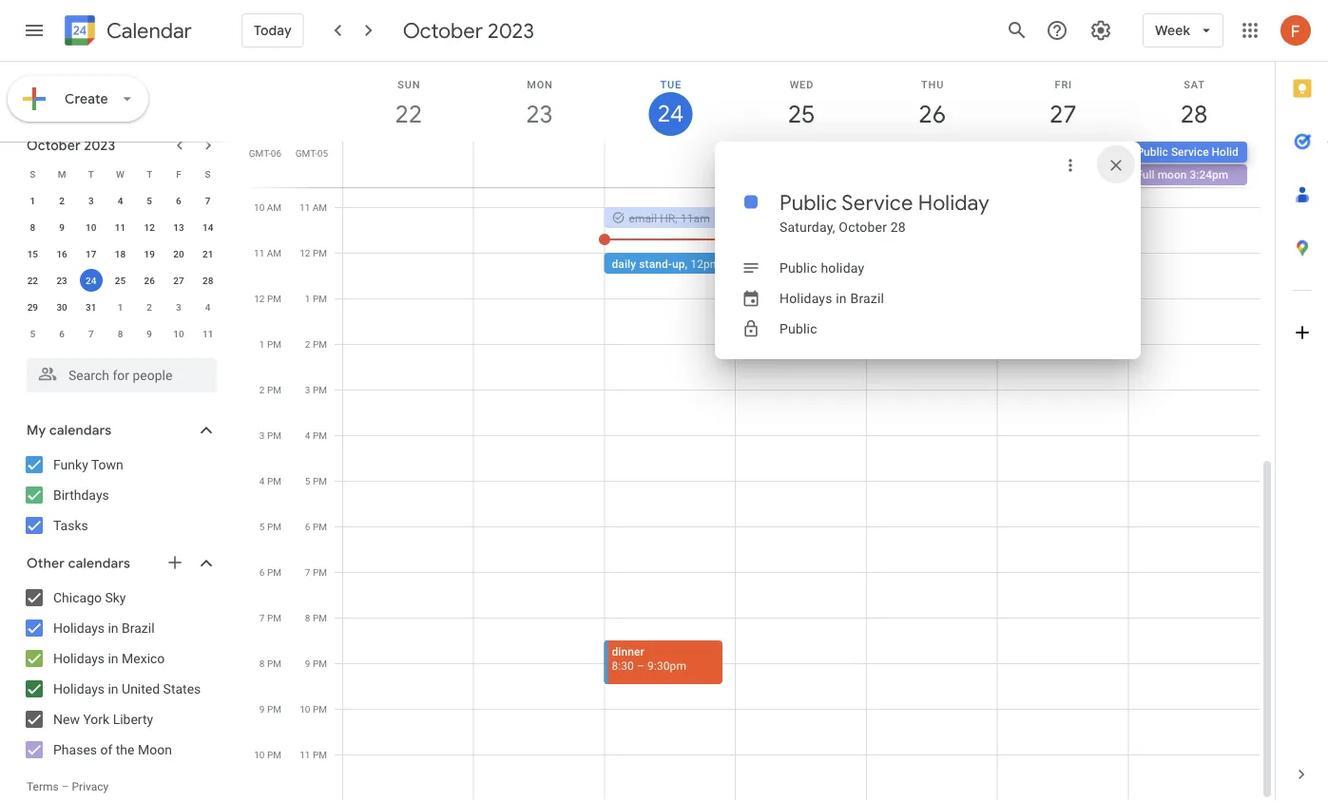 Task type: describe. For each thing, give the bounding box(es) containing it.
10 up 11 pm
[[300, 704, 311, 715]]

21 element
[[197, 243, 219, 265]]

holidays in mexico
[[53, 651, 165, 667]]

chicago
[[53, 590, 102, 606]]

november 7 element
[[80, 322, 103, 345]]

0 horizontal spatial october 2023
[[27, 137, 115, 154]]

thu
[[922, 78, 945, 90]]

in down sky
[[108, 621, 119, 636]]

05
[[317, 147, 328, 159]]

states
[[163, 682, 201, 697]]

full
[[1137, 168, 1155, 182]]

10 inside 10 element
[[86, 222, 97, 233]]

1 vertical spatial 2023
[[84, 137, 115, 154]]

– inside dinner 8:30 – 9:30pm
[[637, 660, 645, 673]]

0 vertical spatial 26
[[918, 98, 945, 130]]

gmt- for 05
[[296, 147, 318, 159]]

other calendars
[[27, 556, 130, 573]]

0 vertical spatial october
[[403, 17, 483, 44]]

31
[[86, 302, 97, 313]]

1 12pm from the left
[[691, 257, 721, 271]]

2 daily stand-up , 12pm from the left
[[743, 257, 852, 271]]

row containing 15
[[18, 241, 223, 267]]

15 element
[[21, 243, 44, 265]]

holidays down 'chicago' on the left of the page
[[53, 621, 105, 636]]

8:30
[[612, 660, 634, 673]]

1 horizontal spatial october 2023
[[403, 17, 535, 44]]

3 cell from the left
[[605, 142, 736, 187]]

23 element
[[50, 269, 73, 292]]

22 link
[[387, 92, 431, 136]]

am right 10 am
[[313, 202, 327, 213]]

holidays up new
[[53, 682, 105, 697]]

25 element
[[109, 269, 132, 292]]

mexico
[[122, 651, 165, 667]]

0 vertical spatial 10 pm
[[300, 704, 327, 715]]

0 vertical spatial 12 pm
[[300, 247, 327, 259]]

9:30pm
[[648, 660, 687, 673]]

3:24pm
[[1190, 168, 1229, 182]]

november 4 element
[[197, 296, 219, 319]]

week
[[1156, 22, 1191, 39]]

1 horizontal spatial ,
[[685, 257, 688, 271]]

26 inside october 2023 grid
[[144, 275, 155, 286]]

add other calendars image
[[166, 554, 185, 573]]

brazil inside other calendars list
[[122, 621, 155, 636]]

sun
[[398, 78, 421, 90]]

tasks
[[53, 518, 88, 534]]

0 horizontal spatial 1 pm
[[260, 339, 282, 350]]

27 link
[[1042, 92, 1086, 136]]

1 horizontal spatial 1 pm
[[305, 293, 327, 304]]

my calendars list
[[4, 450, 236, 541]]

0 horizontal spatial october
[[27, 137, 81, 154]]

24, today element
[[80, 269, 103, 292]]

5 cell from the left
[[867, 142, 998, 187]]

holiday
[[821, 260, 865, 276]]

24 link
[[649, 92, 693, 136]]

row containing 22
[[18, 267, 223, 294]]

30 element
[[50, 296, 73, 319]]

today button
[[242, 8, 304, 53]]

27 inside row
[[173, 275, 184, 286]]

calendar
[[107, 18, 192, 44]]

cell containing public service holiday
[[1129, 142, 1259, 187]]

28 link
[[1173, 92, 1217, 136]]

Search for people text field
[[38, 359, 205, 393]]

calendar element
[[61, 11, 192, 53]]

public for public service holiday saturday, october 28
[[780, 189, 838, 216]]

mon
[[527, 78, 553, 90]]

7 inside november 7 element
[[88, 328, 94, 340]]

0 vertical spatial 5 pm
[[305, 476, 327, 487]]

sun 22
[[394, 78, 421, 130]]

8 inside november 8 element
[[118, 328, 123, 340]]

october inside the public service holiday saturday, october 28
[[839, 219, 888, 235]]

fri
[[1056, 78, 1073, 90]]

holiday for public service holiday full moon 3:24pm
[[1212, 146, 1251, 159]]

holidays in brazil inside other calendars list
[[53, 621, 155, 636]]

f
[[176, 168, 181, 180]]

privacy
[[72, 781, 109, 794]]

2 t from the left
[[147, 168, 152, 180]]

tue 24
[[657, 78, 683, 129]]

0 horizontal spatial ,
[[676, 212, 678, 225]]

15
[[27, 248, 38, 260]]

october 2023 grid
[[18, 161, 223, 347]]

26 link
[[911, 92, 955, 136]]

am down 06
[[267, 202, 282, 213]]

10 inside the november 10 element
[[173, 328, 184, 340]]

1 vertical spatial 12
[[300, 247, 311, 259]]

calendars for other calendars
[[68, 556, 130, 573]]

1 daily stand-up , 12pm from the left
[[612, 257, 721, 271]]

10 down gmt-06
[[254, 202, 265, 213]]

holidays in united states
[[53, 682, 201, 697]]

25 inside wed 25
[[787, 98, 814, 130]]

sat
[[1185, 78, 1206, 90]]

0 horizontal spatial 6 pm
[[260, 567, 282, 578]]

settings menu image
[[1090, 19, 1113, 42]]

chicago sky
[[53, 590, 126, 606]]

06
[[271, 147, 282, 159]]

28 element
[[197, 269, 219, 292]]

other calendars button
[[4, 549, 236, 579]]

new
[[53, 712, 80, 728]]

m
[[58, 168, 66, 180]]

new york liberty
[[53, 712, 153, 728]]

tue
[[661, 78, 682, 90]]

1 vertical spatial 3 pm
[[260, 430, 282, 441]]

moon
[[138, 742, 172, 758]]

phases
[[53, 742, 97, 758]]

public service holiday saturday, october 28
[[780, 189, 990, 235]]

2 12pm from the left
[[822, 257, 852, 271]]

november 11 element
[[197, 322, 219, 345]]

wed 25
[[787, 78, 814, 130]]

week button
[[1143, 8, 1224, 53]]

1 vertical spatial 8 pm
[[260, 658, 282, 670]]

create button
[[8, 76, 148, 122]]

2 horizontal spatial ,
[[816, 257, 819, 271]]

my calendars
[[27, 422, 112, 439]]

phases of the moon
[[53, 742, 172, 758]]

november 9 element
[[138, 322, 161, 345]]

york
[[83, 712, 110, 728]]

terms – privacy
[[27, 781, 109, 794]]

wed
[[790, 78, 814, 90]]

my calendars button
[[4, 416, 236, 446]]

18
[[115, 248, 126, 260]]

funky town
[[53, 457, 124, 473]]

22 element
[[21, 269, 44, 292]]

24 inside grid
[[657, 99, 683, 129]]

20
[[173, 248, 184, 260]]

terms link
[[27, 781, 59, 794]]

0 horizontal spatial 7 pm
[[260, 613, 282, 624]]

service for public service holiday saturday, october 28
[[842, 189, 914, 216]]

25 inside row
[[115, 275, 126, 286]]

1 horizontal spatial 7 pm
[[305, 567, 327, 578]]

16 element
[[50, 243, 73, 265]]

november 6 element
[[50, 322, 73, 345]]

public holiday
[[780, 260, 865, 276]]

20 element
[[167, 243, 190, 265]]

0 vertical spatial brazil
[[851, 291, 885, 306]]

sky
[[105, 590, 126, 606]]

public service holiday button
[[1129, 142, 1251, 163]]

14 element
[[197, 216, 219, 239]]

19
[[144, 248, 155, 260]]

2 s from the left
[[205, 168, 211, 180]]

full moon 3:24pm button
[[1129, 165, 1248, 185]]

29 element
[[21, 296, 44, 319]]

23 link
[[518, 92, 562, 136]]

today
[[254, 22, 292, 39]]

my
[[27, 422, 46, 439]]

11am
[[681, 212, 710, 225]]

saturday,
[[780, 219, 836, 235]]

gmt- for 06
[[249, 147, 271, 159]]

0 horizontal spatial 9 pm
[[260, 704, 282, 715]]



Task type: locate. For each thing, give the bounding box(es) containing it.
, left 11am
[[676, 212, 678, 225]]

1 vertical spatial 5 pm
[[260, 521, 282, 533]]

8 pm
[[305, 613, 327, 624], [260, 658, 282, 670]]

0 horizontal spatial daily
[[612, 257, 637, 271]]

0 horizontal spatial 11 am
[[254, 247, 282, 259]]

daily down email
[[612, 257, 637, 271]]

october
[[403, 17, 483, 44], [27, 137, 81, 154], [839, 219, 888, 235]]

10 pm up 11 pm
[[300, 704, 327, 715]]

– right 'terms'
[[62, 781, 69, 794]]

0 horizontal spatial gmt-
[[249, 147, 271, 159]]

gmt- right 06
[[296, 147, 318, 159]]

1 horizontal spatial brazil
[[851, 291, 885, 306]]

0 vertical spatial 11 am
[[300, 202, 327, 213]]

0 horizontal spatial 12
[[144, 222, 155, 233]]

october 2023 up the 'sun'
[[403, 17, 535, 44]]

0 vertical spatial october 2023
[[403, 17, 535, 44]]

1 horizontal spatial 23
[[525, 98, 552, 130]]

stand- down "saturday,"
[[770, 257, 803, 271]]

13 element
[[167, 216, 190, 239]]

1 vertical spatial brazil
[[122, 621, 155, 636]]

1 horizontal spatial 12 pm
[[300, 247, 327, 259]]

– right 8:30
[[637, 660, 645, 673]]

0 vertical spatial 3 pm
[[305, 384, 327, 396]]

2 cell from the left
[[474, 142, 605, 187]]

27 down fri
[[1049, 98, 1076, 130]]

tab list
[[1277, 62, 1329, 749]]

1 vertical spatial 22
[[27, 275, 38, 286]]

brazil
[[851, 291, 885, 306], [122, 621, 155, 636]]

, down 11am
[[685, 257, 688, 271]]

28 inside october 2023 grid
[[203, 275, 213, 286]]

1 horizontal spatial daily
[[743, 257, 768, 271]]

10 element
[[80, 216, 103, 239]]

0 vertical spatial 27
[[1049, 98, 1076, 130]]

1 vertical spatial –
[[62, 781, 69, 794]]

11 pm
[[300, 750, 327, 761]]

12
[[144, 222, 155, 233], [300, 247, 311, 259], [254, 293, 265, 304]]

1 vertical spatial 25
[[115, 275, 126, 286]]

12 inside row
[[144, 222, 155, 233]]

5 pm
[[305, 476, 327, 487], [260, 521, 282, 533]]

0 vertical spatial 22
[[394, 98, 421, 130]]

sat 28
[[1180, 78, 1207, 130]]

1 vertical spatial holidays in brazil
[[53, 621, 155, 636]]

0 horizontal spatial 22
[[27, 275, 38, 286]]

1 stand- from the left
[[639, 257, 672, 271]]

public up full in the top right of the page
[[1137, 146, 1169, 159]]

holidays in brazil
[[780, 291, 885, 306], [53, 621, 155, 636]]

holidays in brazil down public holiday
[[780, 291, 885, 306]]

12 element
[[138, 216, 161, 239]]

0 vertical spatial holiday
[[1212, 146, 1251, 159]]

october down public service holiday heading
[[839, 219, 888, 235]]

0 horizontal spatial 2 pm
[[260, 384, 282, 396]]

stand-
[[639, 257, 672, 271], [770, 257, 803, 271]]

1 vertical spatial 2 pm
[[260, 384, 282, 396]]

28 inside the public service holiday saturday, october 28
[[891, 219, 906, 235]]

1 vertical spatial 12 pm
[[254, 293, 282, 304]]

28
[[1180, 98, 1207, 130], [891, 219, 906, 235], [203, 275, 213, 286]]

22 down the 'sun'
[[394, 98, 421, 130]]

cell
[[343, 142, 474, 187], [474, 142, 605, 187], [605, 142, 736, 187], [736, 142, 867, 187], [867, 142, 998, 187], [998, 142, 1129, 187], [1129, 142, 1259, 187]]

october 2023
[[403, 17, 535, 44], [27, 137, 115, 154]]

3 pm
[[305, 384, 327, 396], [260, 430, 282, 441]]

1 horizontal spatial 11 am
[[300, 202, 327, 213]]

0 horizontal spatial 12pm
[[691, 257, 721, 271]]

12pm down 11am
[[691, 257, 721, 271]]

1 vertical spatial 28
[[891, 219, 906, 235]]

25 down wed
[[787, 98, 814, 130]]

25
[[787, 98, 814, 130], [115, 275, 126, 286]]

public down public holiday
[[780, 321, 818, 337]]

11 am down 10 am
[[254, 247, 282, 259]]

13
[[173, 222, 184, 233]]

16
[[56, 248, 67, 260]]

birthdays
[[53, 488, 109, 503]]

27 down the 20
[[173, 275, 184, 286]]

0 horizontal spatial service
[[842, 189, 914, 216]]

1 t from the left
[[88, 168, 94, 180]]

0 vertical spatial 9 pm
[[305, 658, 327, 670]]

brazil down 'holiday'
[[851, 291, 885, 306]]

28 down sat
[[1180, 98, 1207, 130]]

holidays
[[780, 291, 833, 306], [53, 621, 105, 636], [53, 651, 105, 667], [53, 682, 105, 697]]

1 vertical spatial holiday
[[919, 189, 990, 216]]

7 cell from the left
[[1129, 142, 1259, 187]]

0 vertical spatial 2 pm
[[305, 339, 327, 350]]

9
[[59, 222, 65, 233], [147, 328, 152, 340], [305, 658, 311, 670], [260, 704, 265, 715]]

privacy link
[[72, 781, 109, 794]]

2 horizontal spatial october
[[839, 219, 888, 235]]

0 horizontal spatial –
[[62, 781, 69, 794]]

moon
[[1158, 168, 1188, 182]]

other calendars list
[[4, 583, 236, 766]]

19 element
[[138, 243, 161, 265]]

1 horizontal spatial holidays in brazil
[[780, 291, 885, 306]]

22 down 15
[[27, 275, 38, 286]]

stand- down hr
[[639, 257, 672, 271]]

1 horizontal spatial 12pm
[[822, 257, 852, 271]]

holiday down 26 link
[[919, 189, 990, 216]]

public service holiday heading
[[780, 189, 990, 216]]

0 horizontal spatial 8 pm
[[260, 658, 282, 670]]

1 horizontal spatial 12
[[254, 293, 265, 304]]

0 horizontal spatial 27
[[173, 275, 184, 286]]

t right m
[[88, 168, 94, 180]]

november 2 element
[[138, 296, 161, 319]]

2 vertical spatial 12
[[254, 293, 265, 304]]

0 vertical spatial holidays in brazil
[[780, 291, 885, 306]]

2 gmt- from the left
[[296, 147, 318, 159]]

row containing public service holiday
[[335, 142, 1276, 187]]

22 inside 22 element
[[27, 275, 38, 286]]

fri 27
[[1049, 78, 1076, 130]]

am
[[267, 202, 282, 213], [313, 202, 327, 213], [267, 247, 282, 259]]

9 inside november 9 element
[[147, 328, 152, 340]]

2 up from the left
[[803, 257, 816, 271]]

1 horizontal spatial up
[[803, 257, 816, 271]]

liberty
[[113, 712, 153, 728]]

dinner 8:30 – 9:30pm
[[612, 645, 687, 673]]

1 horizontal spatial 28
[[891, 219, 906, 235]]

1 horizontal spatial s
[[205, 168, 211, 180]]

0 vertical spatial –
[[637, 660, 645, 673]]

1 horizontal spatial 27
[[1049, 98, 1076, 130]]

12pm down "saturday,"
[[822, 257, 852, 271]]

holidays up "holidays in united states"
[[53, 651, 105, 667]]

2 daily from the left
[[743, 257, 768, 271]]

28 down public service holiday heading
[[891, 219, 906, 235]]

november 3 element
[[167, 296, 190, 319]]

t left f
[[147, 168, 152, 180]]

1 horizontal spatial 2023
[[488, 17, 535, 44]]

10 am
[[254, 202, 282, 213]]

None search field
[[0, 351, 236, 393]]

row down november 1 element
[[18, 321, 223, 347]]

1 horizontal spatial 5 pm
[[305, 476, 327, 487]]

funky
[[53, 457, 88, 473]]

1 vertical spatial 6 pm
[[260, 567, 282, 578]]

1 horizontal spatial t
[[147, 168, 152, 180]]

8
[[30, 222, 35, 233], [118, 328, 123, 340], [305, 613, 311, 624], [260, 658, 265, 670]]

2 pm
[[305, 339, 327, 350], [260, 384, 282, 396]]

calendars up the funky town
[[49, 422, 112, 439]]

brazil up mexico on the left bottom of the page
[[122, 621, 155, 636]]

3
[[88, 195, 94, 206], [176, 302, 181, 313], [305, 384, 311, 396], [260, 430, 265, 441]]

public up "saturday,"
[[780, 189, 838, 216]]

1 vertical spatial 7 pm
[[260, 613, 282, 624]]

november 8 element
[[109, 322, 132, 345]]

18 element
[[109, 243, 132, 265]]

november 10 element
[[167, 322, 190, 345]]

1 horizontal spatial –
[[637, 660, 645, 673]]

6 pm
[[305, 521, 327, 533], [260, 567, 282, 578]]

1 horizontal spatial 4 pm
[[305, 430, 327, 441]]

public inside public service holiday full moon 3:24pm
[[1137, 146, 1169, 159]]

daily
[[612, 257, 637, 271], [743, 257, 768, 271]]

row containing 5
[[18, 321, 223, 347]]

holiday inside the public service holiday saturday, october 28
[[919, 189, 990, 216]]

grid containing 22
[[244, 62, 1276, 802]]

12pm
[[691, 257, 721, 271], [822, 257, 852, 271]]

17 element
[[80, 243, 103, 265]]

10 left 11 pm
[[254, 750, 265, 761]]

1 horizontal spatial 6 pm
[[305, 521, 327, 533]]

24 down tue
[[657, 99, 683, 129]]

0 vertical spatial calendars
[[49, 422, 112, 439]]

service up the full moon 3:24pm button
[[1172, 146, 1210, 159]]

in left "united"
[[108, 682, 119, 697]]

11 am right 10 am
[[300, 202, 327, 213]]

row down w
[[18, 187, 223, 214]]

calendar heading
[[103, 18, 192, 44]]

, left 'holiday'
[[816, 257, 819, 271]]

4 pm
[[305, 430, 327, 441], [260, 476, 282, 487]]

10 up 17
[[86, 222, 97, 233]]

public down "saturday,"
[[780, 260, 818, 276]]

1
[[30, 195, 35, 206], [305, 293, 311, 304], [118, 302, 123, 313], [260, 339, 265, 350]]

am down 10 am
[[267, 247, 282, 259]]

1 up from the left
[[672, 257, 685, 271]]

31 element
[[80, 296, 103, 319]]

0 vertical spatial 1 pm
[[305, 293, 327, 304]]

1 daily from the left
[[612, 257, 637, 271]]

w
[[116, 168, 125, 180]]

1 vertical spatial calendars
[[68, 556, 130, 573]]

create
[[65, 90, 108, 107]]

27 inside grid
[[1049, 98, 1076, 130]]

6 cell from the left
[[998, 142, 1129, 187]]

26 element
[[138, 269, 161, 292]]

email
[[629, 212, 657, 225]]

21
[[203, 248, 213, 260]]

calendars inside dropdown button
[[68, 556, 130, 573]]

5
[[147, 195, 152, 206], [30, 328, 35, 340], [305, 476, 311, 487], [260, 521, 265, 533]]

0 vertical spatial 4 pm
[[305, 430, 327, 441]]

25 link
[[780, 92, 824, 136]]

12 pm
[[300, 247, 327, 259], [254, 293, 282, 304]]

row containing 1
[[18, 187, 223, 214]]

daily stand-up , 12pm
[[612, 257, 721, 271], [743, 257, 852, 271]]

calendars for my calendars
[[49, 422, 112, 439]]

public
[[1137, 146, 1169, 159], [780, 189, 838, 216], [780, 260, 818, 276], [780, 321, 818, 337]]

row containing 8
[[18, 214, 223, 241]]

november 5 element
[[21, 322, 44, 345]]

up down email hr , 11am
[[672, 257, 685, 271]]

4
[[118, 195, 123, 206], [205, 302, 211, 313], [305, 430, 311, 441], [260, 476, 265, 487]]

1 s from the left
[[30, 168, 36, 180]]

2023 up the mon
[[488, 17, 535, 44]]

1 cell from the left
[[343, 142, 474, 187]]

27 element
[[167, 269, 190, 292]]

mon 23
[[525, 78, 553, 130]]

1 vertical spatial 11 am
[[254, 247, 282, 259]]

1 horizontal spatial daily stand-up , 12pm
[[743, 257, 852, 271]]

,
[[676, 212, 678, 225], [685, 257, 688, 271], [816, 257, 819, 271]]

14
[[203, 222, 213, 233]]

0 horizontal spatial 28
[[203, 275, 213, 286]]

0 horizontal spatial 3 pm
[[260, 430, 282, 441]]

public inside the public service holiday saturday, october 28
[[780, 189, 838, 216]]

terms
[[27, 781, 59, 794]]

service inside public service holiday full moon 3:24pm
[[1172, 146, 1210, 159]]

holiday inside public service holiday full moon 3:24pm
[[1212, 146, 1251, 159]]

10 pm left 11 pm
[[254, 750, 282, 761]]

calendars
[[49, 422, 112, 439], [68, 556, 130, 573]]

2 horizontal spatial 12
[[300, 247, 311, 259]]

other
[[27, 556, 65, 573]]

26 down thu
[[918, 98, 945, 130]]

daily stand-up , 12pm down "saturday,"
[[743, 257, 852, 271]]

gmt-05
[[296, 147, 328, 159]]

main drawer image
[[23, 19, 46, 42]]

2 vertical spatial october
[[839, 219, 888, 235]]

2 stand- from the left
[[770, 257, 803, 271]]

united
[[122, 682, 160, 697]]

23 down the mon
[[525, 98, 552, 130]]

holidays down public holiday
[[780, 291, 833, 306]]

1 vertical spatial 10 pm
[[254, 750, 282, 761]]

1 horizontal spatial 9 pm
[[305, 658, 327, 670]]

2023
[[488, 17, 535, 44], [84, 137, 115, 154]]

1 vertical spatial 23
[[56, 275, 67, 286]]

30
[[56, 302, 67, 313]]

holiday for public service holiday saturday, october 28
[[919, 189, 990, 216]]

28 down 21
[[203, 275, 213, 286]]

row group containing 1
[[18, 187, 223, 347]]

thu 26
[[918, 78, 945, 130]]

0 horizontal spatial s
[[30, 168, 36, 180]]

0 horizontal spatial 4 pm
[[260, 476, 282, 487]]

s right f
[[205, 168, 211, 180]]

10 pm
[[300, 704, 327, 715], [254, 750, 282, 761]]

holiday up the 3:24pm
[[1212, 146, 1251, 159]]

row up 18 element
[[18, 214, 223, 241]]

1 horizontal spatial gmt-
[[296, 147, 318, 159]]

november 1 element
[[109, 296, 132, 319]]

24 inside cell
[[86, 275, 97, 286]]

1 horizontal spatial 10 pm
[[300, 704, 327, 715]]

public for public service holiday full moon 3:24pm
[[1137, 146, 1169, 159]]

row containing s
[[18, 161, 223, 187]]

row up november 1 element
[[18, 267, 223, 294]]

2 vertical spatial 28
[[203, 275, 213, 286]]

1 horizontal spatial holiday
[[1212, 146, 1251, 159]]

dinner
[[612, 645, 645, 659]]

holidays in brazil up "holidays in mexico"
[[53, 621, 155, 636]]

in left mexico on the left bottom of the page
[[108, 651, 119, 667]]

1 horizontal spatial 25
[[787, 98, 814, 130]]

service up 'holiday'
[[842, 189, 914, 216]]

–
[[637, 660, 645, 673], [62, 781, 69, 794]]

0 vertical spatial 8 pm
[[305, 613, 327, 624]]

23 inside mon 23
[[525, 98, 552, 130]]

daily left public holiday
[[743, 257, 768, 271]]

1 gmt- from the left
[[249, 147, 271, 159]]

town
[[91, 457, 124, 473]]

0 horizontal spatial 26
[[144, 275, 155, 286]]

the
[[116, 742, 135, 758]]

row up 25 element on the top of page
[[18, 241, 223, 267]]

11
[[300, 202, 310, 213], [115, 222, 126, 233], [254, 247, 265, 259], [203, 328, 213, 340], [300, 750, 311, 761]]

11 element
[[109, 216, 132, 239]]

0 vertical spatial 6 pm
[[305, 521, 327, 533]]

2023 down create
[[84, 137, 115, 154]]

gmt- left gmt-05
[[249, 147, 271, 159]]

1 horizontal spatial 24
[[657, 99, 683, 129]]

0 horizontal spatial 12 pm
[[254, 293, 282, 304]]

up left 'holiday'
[[803, 257, 816, 271]]

1 horizontal spatial stand-
[[770, 257, 803, 271]]

row
[[335, 142, 1276, 187], [18, 161, 223, 187], [18, 187, 223, 214], [18, 214, 223, 241], [18, 241, 223, 267], [18, 267, 223, 294], [18, 294, 223, 321], [18, 321, 223, 347]]

10 down november 3 element
[[173, 328, 184, 340]]

calendars inside "dropdown button"
[[49, 422, 112, 439]]

in down 'holiday'
[[836, 291, 847, 306]]

in
[[836, 291, 847, 306], [108, 621, 119, 636], [108, 651, 119, 667], [108, 682, 119, 697]]

1 horizontal spatial october
[[403, 17, 483, 44]]

25 down 18
[[115, 275, 126, 286]]

0 horizontal spatial daily stand-up , 12pm
[[612, 257, 721, 271]]

daily stand-up , 12pm down hr
[[612, 257, 721, 271]]

october up m
[[27, 137, 81, 154]]

october up the 'sun'
[[403, 17, 483, 44]]

23 down 16
[[56, 275, 67, 286]]

public for public
[[780, 321, 818, 337]]

2 horizontal spatial 28
[[1180, 98, 1207, 130]]

1 horizontal spatial 8 pm
[[305, 613, 327, 624]]

public for public holiday
[[780, 260, 818, 276]]

service inside the public service holiday saturday, october 28
[[842, 189, 914, 216]]

0 horizontal spatial holiday
[[919, 189, 990, 216]]

row up november 8 element
[[18, 294, 223, 321]]

row containing 29
[[18, 294, 223, 321]]

email hr , 11am
[[629, 212, 710, 225]]

s left m
[[30, 168, 36, 180]]

public service holiday full moon 3:24pm
[[1137, 146, 1251, 182]]

17
[[86, 248, 97, 260]]

gmt-06
[[249, 147, 282, 159]]

calendars up chicago sky
[[68, 556, 130, 573]]

row up "11" element
[[18, 161, 223, 187]]

gmt-
[[249, 147, 271, 159], [296, 147, 318, 159]]

october 2023 up m
[[27, 137, 115, 154]]

service for public service holiday full moon 3:24pm
[[1172, 146, 1210, 159]]

1 horizontal spatial 22
[[394, 98, 421, 130]]

4 cell from the left
[[736, 142, 867, 187]]

24 up 31
[[86, 275, 97, 286]]

26 down 19 in the left of the page
[[144, 275, 155, 286]]

of
[[100, 742, 113, 758]]

29
[[27, 302, 38, 313]]

row down 25 link
[[335, 142, 1276, 187]]

24 cell
[[77, 267, 106, 294]]

grid
[[244, 62, 1276, 802]]

0 horizontal spatial 10 pm
[[254, 750, 282, 761]]

23 inside row
[[56, 275, 67, 286]]

hr
[[660, 212, 676, 225]]

1 horizontal spatial service
[[1172, 146, 1210, 159]]

row group
[[18, 187, 223, 347]]



Task type: vqa. For each thing, say whether or not it's contained in the screenshot.
May 6 element
no



